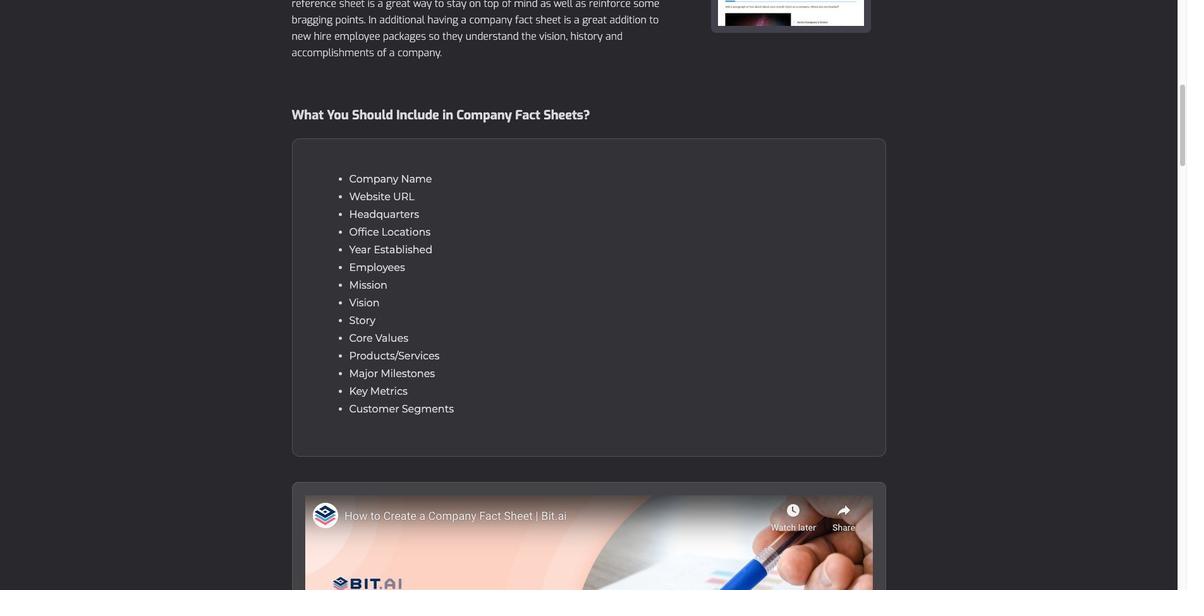 Task type: locate. For each thing, give the bounding box(es) containing it.
include
[[396, 107, 439, 124]]

office
[[349, 226, 379, 238]]

company up website
[[349, 173, 398, 185]]

sheets?
[[544, 107, 590, 124]]

mission
[[349, 279, 387, 291]]

1 vertical spatial company
[[349, 173, 398, 185]]

in
[[442, 107, 453, 124]]

what you should include in company fact sheets?
[[292, 107, 590, 124]]

you
[[327, 107, 349, 124]]

1 horizontal spatial company
[[457, 107, 512, 124]]

company right in
[[457, 107, 512, 124]]

0 horizontal spatial company
[[349, 173, 398, 185]]

what
[[292, 107, 324, 124]]

locations
[[382, 226, 431, 238]]

company
[[457, 107, 512, 124], [349, 173, 398, 185]]

list
[[324, 171, 854, 418]]

website
[[349, 191, 391, 203]]

key
[[349, 386, 368, 398]]

milestones
[[381, 368, 435, 380]]

year
[[349, 244, 371, 256]]

company inside company name website url headquarters office locations year established employees mission vision story core values products/services major milestones key metrics customer segments
[[349, 173, 398, 185]]



Task type: vqa. For each thing, say whether or not it's contained in the screenshot.
LIKE inside the Go to YouTube open up any video that you would like to add to your Bit document and copy the URL on top. Open up a Bit document and paste the URL on a blank line. Bit will automatically start loading your YouTube videos and have them be playable alongside your words! For additional formatting options you can click on the three dots on the top right corner. This tool bar will allow you to make your video larger, add a caption or delete it.
no



Task type: describe. For each thing, give the bounding box(es) containing it.
segments
[[402, 403, 454, 415]]

fact
[[515, 107, 540, 124]]

0 vertical spatial company
[[457, 107, 512, 124]]

vision
[[349, 297, 380, 309]]

products/services
[[349, 350, 440, 362]]

employees
[[349, 262, 405, 274]]

customer
[[349, 403, 399, 415]]

name
[[401, 173, 432, 185]]

company name website url headquarters office locations year established employees mission vision story core values products/services major milestones key metrics customer segments
[[349, 173, 454, 415]]

metrics
[[370, 386, 408, 398]]

major
[[349, 368, 378, 380]]

headquarters
[[349, 209, 419, 221]]

values
[[375, 332, 408, 345]]

should
[[352, 107, 393, 124]]

list containing company name
[[324, 171, 854, 418]]

story
[[349, 315, 375, 327]]

established
[[374, 244, 432, 256]]

core
[[349, 332, 373, 345]]

url
[[393, 191, 415, 203]]



